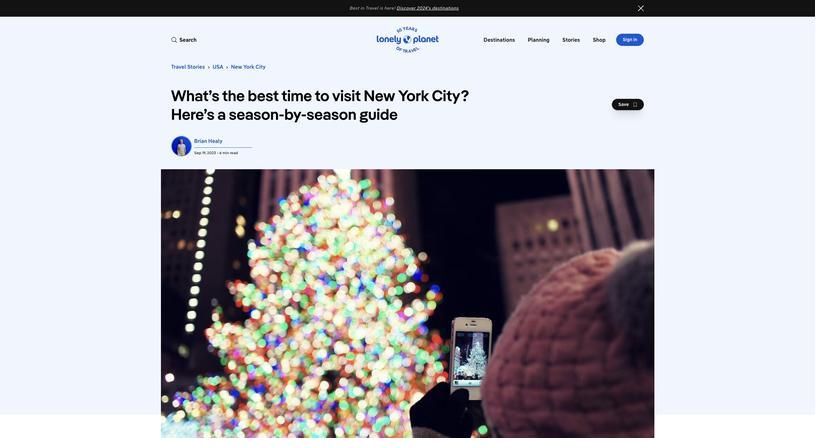 Task type: describe. For each thing, give the bounding box(es) containing it.
discover 2024's destinations link
[[397, 5, 459, 11]]

in for best
[[361, 5, 365, 11]]

19,
[[202, 150, 206, 155]]

sep
[[194, 150, 201, 155]]

stories link
[[560, 23, 583, 57]]

destinations
[[432, 5, 459, 11]]

destinations link
[[481, 23, 518, 57]]

best in travel is here! discover 2024's destinations
[[350, 5, 459, 11]]

usa link
[[213, 64, 223, 70]]

shop
[[593, 37, 606, 43]]

sign in link
[[616, 34, 644, 46]]

shop link
[[590, 23, 608, 57]]

save
[[618, 101, 629, 107]]

read
[[230, 150, 238, 155]]

time
[[281, 85, 312, 105]]

guide
[[359, 104, 398, 124]]

0 vertical spatial york
[[243, 64, 254, 70]]

search button
[[171, 36, 197, 44]]

destinations
[[484, 37, 515, 43]]

what's
[[171, 85, 219, 105]]

brian healy
[[194, 138, 222, 144]]

healy
[[208, 138, 222, 144]]

sep 19, 2023 • 6 min read
[[194, 150, 238, 155]]

0 vertical spatial stories
[[562, 37, 580, 43]]

best
[[248, 85, 279, 105]]

usa
[[213, 64, 223, 70]]

to
[[315, 85, 329, 105]]

in for sign
[[633, 37, 637, 42]]

travel stories link
[[171, 64, 205, 70]]

by-
[[284, 104, 307, 124]]

york inside what's the best time to visit new york city? here's a season-by-season guide
[[398, 85, 429, 105]]

0 vertical spatial travel
[[366, 5, 379, 11]]

new york city
[[231, 64, 266, 70]]

0 horizontal spatial stories
[[187, 64, 205, 70]]

season
[[307, 104, 356, 124]]

here's
[[171, 104, 215, 124]]



Task type: locate. For each thing, give the bounding box(es) containing it.
0 horizontal spatial in
[[361, 5, 365, 11]]

visit
[[332, 85, 361, 105]]

what's the best time to visit new york city? here's a season-by-season guide
[[171, 85, 469, 124]]

brian healy image
[[171, 136, 192, 157]]

0 horizontal spatial york
[[243, 64, 254, 70]]

sony dsc image
[[161, 169, 654, 438]]

travel down search button
[[171, 64, 186, 70]]

save link
[[612, 99, 644, 111]]

the
[[222, 85, 245, 105]]

search
[[179, 37, 197, 43]]

1 vertical spatial york
[[398, 85, 429, 105]]

2024's
[[417, 5, 431, 11]]

planning link
[[525, 23, 552, 57]]

planning
[[528, 37, 550, 43]]

travel
[[366, 5, 379, 11], [171, 64, 186, 70]]

travel stories
[[171, 64, 205, 70]]

lonely planet homepage image
[[377, 26, 438, 54]]

stories left shop
[[562, 37, 580, 43]]

city
[[256, 64, 266, 70]]

in right sign
[[633, 37, 637, 42]]

sign in
[[623, 37, 637, 42]]

in right best
[[361, 5, 365, 11]]

1 vertical spatial in
[[633, 37, 637, 42]]

1 horizontal spatial york
[[398, 85, 429, 105]]

min
[[222, 150, 229, 155]]

0 horizontal spatial new
[[231, 64, 242, 70]]

stories left usa link
[[187, 64, 205, 70]]

discover
[[397, 5, 416, 11]]

brian healy link
[[194, 138, 222, 144]]

6
[[219, 150, 222, 155]]

best
[[350, 5, 359, 11]]

1 horizontal spatial travel
[[366, 5, 379, 11]]

1 horizontal spatial new
[[364, 85, 395, 105]]

brian
[[194, 138, 207, 144]]

•
[[217, 150, 218, 155]]

dismiss banner image
[[638, 5, 644, 12]]

new inside what's the best time to visit new york city? here's a season-by-season guide
[[364, 85, 395, 105]]

2023
[[207, 150, 216, 155]]

is
[[380, 5, 383, 11]]

0 vertical spatial new
[[231, 64, 242, 70]]

1 vertical spatial stories
[[187, 64, 205, 70]]

season-
[[229, 104, 284, 124]]

stories
[[562, 37, 580, 43], [187, 64, 205, 70]]

york
[[243, 64, 254, 70], [398, 85, 429, 105]]

1 horizontal spatial stories
[[562, 37, 580, 43]]

a
[[218, 104, 226, 124]]

here!
[[385, 5, 396, 11]]

1 horizontal spatial in
[[633, 37, 637, 42]]

new
[[231, 64, 242, 70], [364, 85, 395, 105]]

0 horizontal spatial travel
[[171, 64, 186, 70]]

city?
[[432, 85, 469, 105]]

new york city link
[[231, 64, 266, 70]]

1 vertical spatial new
[[364, 85, 395, 105]]

travel left is
[[366, 5, 379, 11]]

in
[[361, 5, 365, 11], [633, 37, 637, 42]]

1 vertical spatial travel
[[171, 64, 186, 70]]

sign
[[623, 37, 632, 42]]

0 vertical spatial in
[[361, 5, 365, 11]]



Task type: vqa. For each thing, say whether or not it's contained in the screenshot.
and in One of London's best parks, Hyde Park spreads itself over 142 hectares of neat gardens, wild expanses of overgrown grass and glorious trees. As well as…
no



